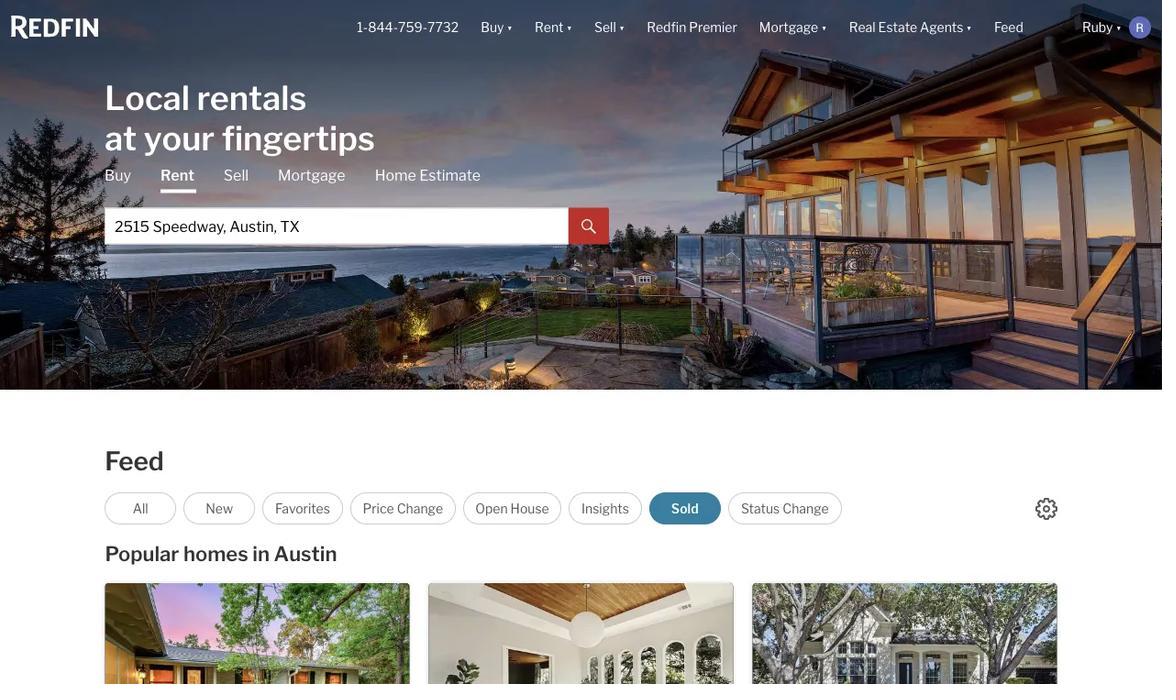 Task type: vqa. For each thing, say whether or not it's contained in the screenshot.
'Real'
yes



Task type: locate. For each thing, give the bounding box(es) containing it.
mortgage link
[[278, 166, 346, 186]]

home estimate link
[[375, 166, 481, 186]]

2 photo of 11101 spicewood club dr, austin, tx 78750 image from the left
[[733, 583, 1038, 684]]

0 vertical spatial rent
[[535, 20, 564, 35]]

redfin premier button
[[636, 0, 748, 55]]

mortgage for mortgage
[[278, 166, 346, 184]]

Favorites radio
[[263, 493, 343, 525]]

feed
[[994, 20, 1024, 35], [105, 446, 164, 477]]

feed up all
[[105, 446, 164, 477]]

buy for buy ▾
[[481, 20, 504, 35]]

home
[[375, 166, 416, 184]]

rent right 'buy ▾' at the top of page
[[535, 20, 564, 35]]

insights
[[582, 501, 629, 516]]

buy right 7732 on the left top
[[481, 20, 504, 35]]

agents
[[920, 20, 964, 35]]

favorites
[[275, 501, 330, 516]]

tab list
[[105, 166, 609, 244]]

3 ▾ from the left
[[619, 20, 625, 35]]

estate
[[878, 20, 917, 35]]

option group
[[105, 493, 842, 525]]

photo of 718 yaupon valley rd, west lake hills, tx 78746 image
[[105, 583, 410, 684], [410, 583, 714, 684]]

▾
[[507, 20, 513, 35], [566, 20, 572, 35], [619, 20, 625, 35], [821, 20, 827, 35], [966, 20, 972, 35], [1116, 20, 1122, 35]]

rent
[[535, 20, 564, 35], [160, 166, 194, 184]]

6 ▾ from the left
[[1116, 20, 1122, 35]]

real estate agents ▾ button
[[838, 0, 983, 55]]

1 vertical spatial sell
[[224, 166, 249, 184]]

sell
[[594, 20, 616, 35], [224, 166, 249, 184]]

photo of 3833 river place blvd, austin, tx 78730 image
[[752, 583, 1057, 684], [1057, 583, 1162, 684]]

open
[[475, 501, 508, 516]]

mortgage for mortgage ▾
[[759, 20, 818, 35]]

feed right "agents"
[[994, 20, 1024, 35]]

popular
[[105, 542, 179, 566]]

▾ right "agents"
[[966, 20, 972, 35]]

▾ for rent ▾
[[566, 20, 572, 35]]

sell inside dropdown button
[[594, 20, 616, 35]]

1 vertical spatial rent
[[160, 166, 194, 184]]

change
[[397, 501, 443, 516], [783, 501, 829, 516]]

0 horizontal spatial sell
[[224, 166, 249, 184]]

1 vertical spatial mortgage
[[278, 166, 346, 184]]

sell ▾
[[594, 20, 625, 35]]

0 vertical spatial feed
[[994, 20, 1024, 35]]

1 photo of 11101 spicewood club dr, austin, tx 78750 image from the left
[[429, 583, 733, 684]]

austin
[[274, 542, 337, 566]]

1 horizontal spatial buy
[[481, 20, 504, 35]]

mortgage ▾ button
[[759, 0, 827, 55]]

New radio
[[184, 493, 255, 525]]

buy down 'at' in the top left of the page
[[105, 166, 131, 184]]

1 photo of 718 yaupon valley rd, west lake hills, tx 78746 image from the left
[[105, 583, 410, 684]]

rent ▾ button
[[535, 0, 572, 55]]

1 ▾ from the left
[[507, 20, 513, 35]]

2 change from the left
[[783, 501, 829, 516]]

mortgage down fingertips
[[278, 166, 346, 184]]

rent for rent
[[160, 166, 194, 184]]

mortgage inside dropdown button
[[759, 20, 818, 35]]

mortgage
[[759, 20, 818, 35], [278, 166, 346, 184]]

▾ right ruby
[[1116, 20, 1122, 35]]

real estate agents ▾
[[849, 20, 972, 35]]

0 horizontal spatial buy
[[105, 166, 131, 184]]

2 photo of 3833 river place blvd, austin, tx 78730 image from the left
[[1057, 583, 1162, 684]]

1 horizontal spatial mortgage
[[759, 20, 818, 35]]

sell right rent ▾
[[594, 20, 616, 35]]

sell for sell ▾
[[594, 20, 616, 35]]

5 ▾ from the left
[[966, 20, 972, 35]]

change right status
[[783, 501, 829, 516]]

0 vertical spatial sell
[[594, 20, 616, 35]]

ruby
[[1082, 20, 1113, 35]]

▾ left redfin
[[619, 20, 625, 35]]

0 horizontal spatial mortgage
[[278, 166, 346, 184]]

rent inside dropdown button
[[535, 20, 564, 35]]

change right price
[[397, 501, 443, 516]]

your
[[144, 118, 215, 158]]

sell down 'local rentals at your fingertips'
[[224, 166, 249, 184]]

1 vertical spatial feed
[[105, 446, 164, 477]]

sell ▾ button
[[594, 0, 625, 55]]

2 ▾ from the left
[[566, 20, 572, 35]]

sold
[[671, 501, 699, 516]]

Status Change radio
[[728, 493, 842, 525]]

1 vertical spatial buy
[[105, 166, 131, 184]]

▾ left the real
[[821, 20, 827, 35]]

1 horizontal spatial rent
[[535, 20, 564, 35]]

mortgage inside tab list
[[278, 166, 346, 184]]

1 change from the left
[[397, 501, 443, 516]]

1 horizontal spatial feed
[[994, 20, 1024, 35]]

buy inside dropdown button
[[481, 20, 504, 35]]

0 horizontal spatial change
[[397, 501, 443, 516]]

▾ left sell ▾
[[566, 20, 572, 35]]

real estate agents ▾ link
[[849, 0, 972, 55]]

2 photo of 718 yaupon valley rd, west lake hills, tx 78746 image from the left
[[410, 583, 714, 684]]

0 horizontal spatial rent
[[160, 166, 194, 184]]

759-
[[398, 20, 428, 35]]

premier
[[689, 20, 737, 35]]

status change
[[741, 501, 829, 516]]

sell link
[[224, 166, 249, 186]]

real
[[849, 20, 876, 35]]

photo of 11101 spicewood club dr, austin, tx 78750 image
[[429, 583, 733, 684], [733, 583, 1038, 684]]

1 horizontal spatial change
[[783, 501, 829, 516]]

option group containing all
[[105, 493, 842, 525]]

popular homes in austin
[[105, 542, 337, 566]]

1 horizontal spatial sell
[[594, 20, 616, 35]]

sell inside tab list
[[224, 166, 249, 184]]

4 ▾ from the left
[[821, 20, 827, 35]]

local
[[105, 78, 190, 118]]

rent down your
[[160, 166, 194, 184]]

buy
[[481, 20, 504, 35], [105, 166, 131, 184]]

mortgage left the real
[[759, 20, 818, 35]]

▾ left rent ▾
[[507, 20, 513, 35]]

feed inside feed button
[[994, 20, 1024, 35]]

rent for rent ▾
[[535, 20, 564, 35]]

0 vertical spatial buy
[[481, 20, 504, 35]]

0 vertical spatial mortgage
[[759, 20, 818, 35]]

rentals
[[197, 78, 307, 118]]

at
[[105, 118, 137, 158]]

rent link
[[160, 166, 194, 193]]



Task type: describe. For each thing, give the bounding box(es) containing it.
7732
[[428, 20, 459, 35]]

estimate
[[419, 166, 481, 184]]

mortgage ▾
[[759, 20, 827, 35]]

submit search image
[[582, 219, 596, 234]]

redfin premier
[[647, 20, 737, 35]]

price
[[363, 501, 394, 516]]

sell ▾ button
[[583, 0, 636, 55]]

feed button
[[983, 0, 1071, 55]]

buy ▾ button
[[470, 0, 524, 55]]

Insights radio
[[569, 493, 642, 525]]

1-844-759-7732
[[357, 20, 459, 35]]

City, Address, School, Building, ZIP search field
[[105, 208, 569, 244]]

buy link
[[105, 166, 131, 186]]

in
[[252, 542, 270, 566]]

844-
[[368, 20, 398, 35]]

buy ▾ button
[[481, 0, 513, 55]]

tab list containing buy
[[105, 166, 609, 244]]

▾ for buy ▾
[[507, 20, 513, 35]]

homes
[[183, 542, 248, 566]]

sell for sell
[[224, 166, 249, 184]]

house
[[511, 501, 549, 516]]

Open House radio
[[463, 493, 561, 525]]

▾ for mortgage ▾
[[821, 20, 827, 35]]

new
[[206, 501, 233, 516]]

All radio
[[105, 493, 176, 525]]

buy for buy
[[105, 166, 131, 184]]

▾ for ruby ▾
[[1116, 20, 1122, 35]]

Price Change radio
[[350, 493, 456, 525]]

fingertips
[[222, 118, 375, 158]]

change for price change
[[397, 501, 443, 516]]

1 photo of 3833 river place blvd, austin, tx 78730 image from the left
[[752, 583, 1057, 684]]

▾ for sell ▾
[[619, 20, 625, 35]]

price change
[[363, 501, 443, 516]]

0 horizontal spatial feed
[[105, 446, 164, 477]]

local rentals at your fingertips
[[105, 78, 375, 158]]

mortgage ▾ button
[[748, 0, 838, 55]]

home estimate
[[375, 166, 481, 184]]

buy ▾
[[481, 20, 513, 35]]

rent ▾
[[535, 20, 572, 35]]

status
[[741, 501, 780, 516]]

change for status change
[[783, 501, 829, 516]]

ruby ▾
[[1082, 20, 1122, 35]]

redfin
[[647, 20, 686, 35]]

all
[[133, 501, 148, 516]]

1-844-759-7732 link
[[357, 20, 459, 35]]

user photo image
[[1129, 17, 1151, 39]]

Sold radio
[[649, 493, 721, 525]]

rent ▾ button
[[524, 0, 583, 55]]

open house
[[475, 501, 549, 516]]

1-
[[357, 20, 368, 35]]



